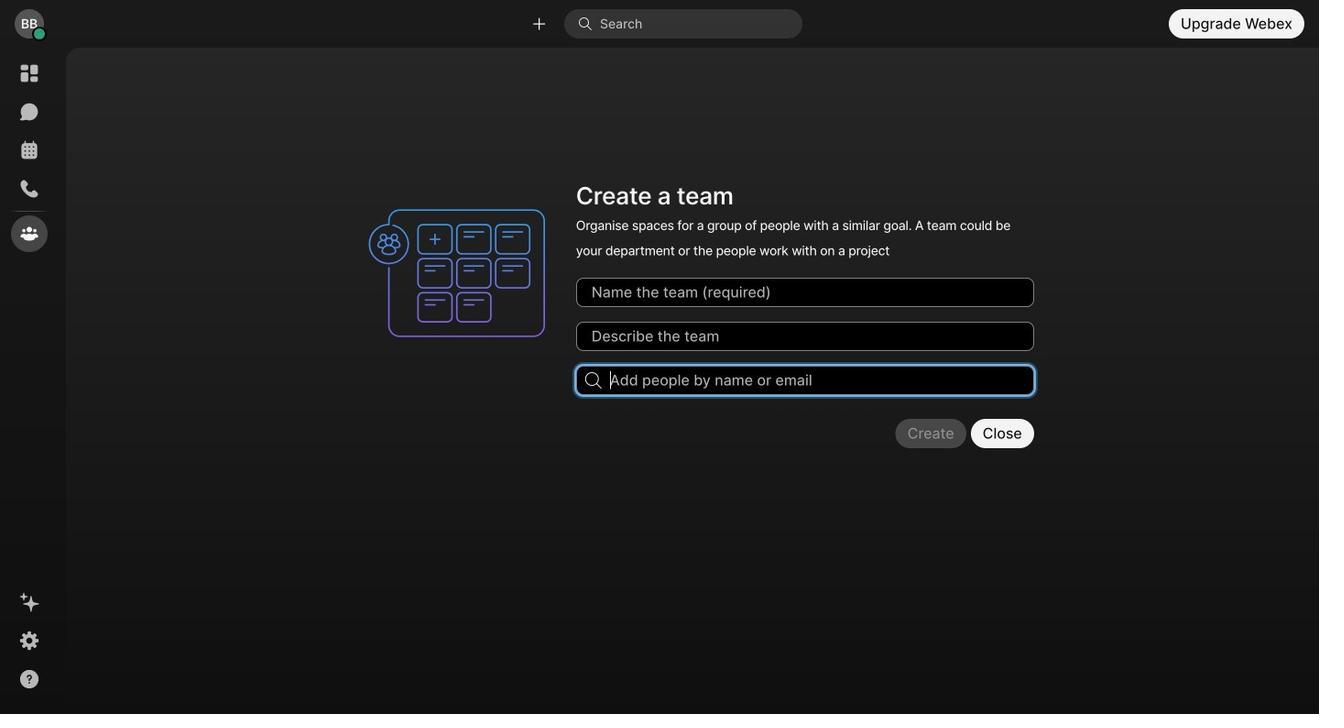 Task type: describe. For each thing, give the bounding box(es) containing it.
Add people by name or email text field
[[576, 366, 1035, 395]]

Name the team (required) text field
[[576, 278, 1035, 307]]

webex tab list
[[11, 55, 48, 252]]

Describe the team text field
[[576, 322, 1035, 351]]

search_18 image
[[586, 372, 602, 388]]



Task type: vqa. For each thing, say whether or not it's contained in the screenshot.
cancel_16 icon
no



Task type: locate. For each thing, give the bounding box(es) containing it.
navigation
[[0, 48, 59, 714]]

create a team image
[[360, 176, 565, 370]]



